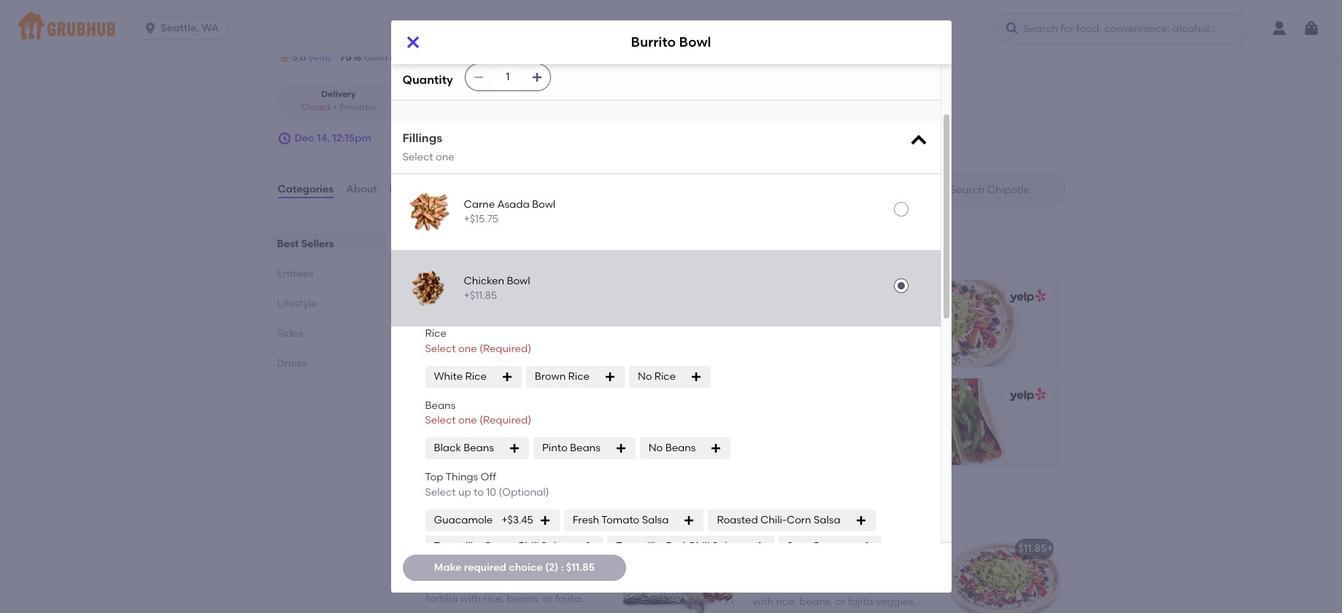 Task type: describe. For each thing, give the bounding box(es) containing it.
corn
[[787, 515, 811, 527]]

sour cream
[[787, 541, 847, 553]]

2 horizontal spatial $11.85
[[1019, 543, 1047, 556]]

no for no rice
[[638, 371, 652, 383]]

1 vertical spatial entrees
[[414, 500, 472, 518]]

75
[[340, 51, 351, 63]]

pinto
[[542, 443, 568, 455]]

switch location
[[375, 30, 451, 42]]

1 horizontal spatial burrito bowl
[[753, 546, 814, 559]]

2 + from the left
[[1047, 543, 1053, 556]]

location
[[410, 30, 451, 42]]

salsa for tomatillo-green chili salsa
[[541, 541, 568, 553]]

grilled for your choice of freshly grilled meat or sofritas served in a delicious bowl with rice, beans, or fajita veggies, and topped with guac, salsa, queso blanco, sour cream or cheese.
[[509, 12, 540, 24]]

topped for your choice of freshly grilled meat or sofritas served in a delicious bowl with rice, beans, or fajita veggies, and topped with guac, salsa, queso blanco, sour cream or cheese.
[[425, 26, 461, 39]]

svg image down 73
[[531, 72, 543, 84]]

choice for your choice of freshly grilled meat or sofritas served in a delicious bowl with rice, beans, or fajita veggies, and topped with guac, salsa, qu
[[777, 567, 810, 579]]

14,
[[317, 132, 330, 144]]

0 horizontal spatial $11.85
[[566, 562, 595, 574]]

tomatillo-green chili salsa
[[434, 541, 568, 553]]

:
[[561, 562, 564, 574]]

salsa for tomatillo-red chili salsa
[[712, 541, 739, 553]]

burrito inside button
[[821, 320, 855, 332]]

80
[[421, 51, 434, 63]]

0.5
[[453, 102, 465, 112]]

1 + from the left
[[720, 543, 726, 556]]

delivery
[[482, 53, 515, 63]]

red
[[666, 541, 686, 553]]

rice for no rice
[[655, 371, 676, 383]]

categories
[[278, 183, 334, 196]]

your for your choice of freshly grilled meat or sofritas served in a delicious bowl with rice, beans, or fajita veggies, and topped with guac, salsa, qu
[[753, 567, 775, 579]]

svg image for tomatillo-red chili salsa
[[754, 542, 765, 553]]

black
[[434, 443, 461, 455]]

burrito bowl image
[[950, 534, 1060, 614]]

seattle,
[[161, 22, 199, 34]]

queso
[[470, 418, 502, 430]]

green
[[484, 541, 515, 553]]

a for your choice of freshly grilled meat or sofritas served in a delicious bowl with rice, beans, or fajita veggies, and topped with guac, salsa, qu
[[838, 582, 845, 594]]

seller
[[783, 529, 806, 539]]

one for beans
[[458, 415, 477, 427]]

star icon image
[[277, 50, 292, 65]]

meat for your choice of freshly grilled meat or sofritas served in a delicious bowl with rice, beans, or fajita veggies, and topped with guac, salsa, qu
[[893, 567, 919, 579]]

2 $11.85 + from the left
[[1019, 543, 1053, 556]]

most
[[414, 255, 438, 267]]

dec 14, 12:15pm button
[[277, 126, 371, 152]]

best seller
[[762, 529, 806, 539]]

svg image inside dec 14, 12:15pm button
[[277, 131, 292, 146]]

brown
[[535, 371, 566, 383]]

0 vertical spatial burrito bowl
[[631, 34, 711, 51]]

select for fillings
[[403, 151, 433, 164]]

categories button
[[277, 164, 334, 216]]

mi
[[468, 102, 479, 112]]

svg image right +$3.45
[[539, 515, 551, 527]]

delivery
[[321, 89, 356, 99]]

bowl for your choice of freshly grilled meat or sofritas served in a delicious bowl with rice, beans, or fajita veggies, and topped with guac, salsa, queso blanco, sour cream or cheese.
[[725, 12, 748, 24]]

tomatillo- for green
[[434, 541, 484, 553]]

of for your choice of freshly grilled meat or sofritas served in a delicious bowl with rice, beans, or fajita veggies, and topped with guac, salsa, qu
[[813, 567, 823, 579]]

in for your choice of freshly grilled meat or sofritas served in a delicious bowl with rice, beans, or fajita veggies, and topped with guac, salsa, qu
[[827, 582, 836, 594]]

beans select one (required)
[[425, 400, 531, 427]]

salsa, for your choice of freshly grilled meat or sofritas served in a delicious bowl with rice, beans, or fajita veggies, and topped with guac, salsa, queso blanco, sour cream or cheese.
[[518, 26, 546, 39]]

best sellers most ordered on grubhub
[[414, 234, 542, 267]]

main navigation navigation
[[0, 0, 1342, 57]]

beans for no beans
[[665, 443, 696, 455]]

no for no beans
[[649, 443, 663, 455]]

best for best seller
[[762, 529, 780, 539]]

carne asada bowl image
[[405, 189, 452, 236]]

delivery closed • preorder
[[301, 89, 377, 112]]

+$11.85
[[464, 290, 497, 302]]

and for your choice of freshly grilled meat or sofritas served in a delicious bowl with rice, beans, or fajita veggies, and topped with guac, salsa, qu
[[753, 611, 773, 614]]

sides
[[277, 328, 303, 340]]

sour
[[620, 26, 642, 39]]

svg image for fresh tomato salsa
[[684, 515, 695, 527]]

seattle, wa
[[161, 22, 219, 34]]

cream
[[644, 26, 676, 39]]

lifestyle
[[277, 298, 317, 310]]

tomatillo- for red
[[616, 541, 666, 553]]

required
[[464, 562, 506, 574]]

salsa for roasted chili-corn salsa
[[814, 515, 841, 527]]

freshly for your choice of freshly grilled meat or sofritas served in a delicious bowl with rice, beans, or fajita veggies, and topped with guac, salsa, qu
[[825, 567, 857, 579]]

things
[[446, 472, 478, 484]]

quantity
[[403, 73, 453, 87]]

make
[[434, 562, 462, 574]]

carne
[[464, 199, 495, 211]]

wa
[[202, 22, 219, 34]]

tomatillo-red chili salsa
[[616, 541, 739, 553]]

10
[[486, 487, 496, 499]]

about button
[[345, 164, 378, 216]]

and for your choice of freshly grilled meat or sofritas served in a delicious bowl with rice, beans, or fajita veggies, and topped with guac, salsa, queso blanco, sour cream or cheese.
[[403, 26, 422, 39]]

bowl inside button
[[857, 320, 881, 332]]

svg image for pinto beans
[[615, 443, 627, 455]]

rice for white rice
[[465, 371, 487, 383]]

off
[[481, 472, 496, 484]]

roasted
[[717, 515, 758, 527]]

food
[[390, 53, 409, 63]]

dec
[[295, 132, 314, 144]]

seattle, wa button
[[134, 17, 234, 40]]

pickup 0.5 mi
[[451, 89, 480, 112]]

of for your choice of freshly grilled meat or sofritas served in a delicious bowl with rice, beans, or fajita veggies, and topped with guac, salsa, queso blanco, sour cream or cheese.
[[463, 12, 472, 24]]

switch location button
[[374, 28, 451, 45]]

$5.85
[[428, 435, 455, 448]]

closed
[[301, 102, 330, 112]]

good
[[364, 53, 388, 63]]

select inside top things off select up to 10 (optional)
[[425, 487, 456, 499]]

one for fillings
[[436, 151, 454, 164]]

chicken
[[464, 275, 504, 288]]

choice for your choice of freshly grilled meat or sofritas served in a delicious bowl with rice, beans, or fajita veggies, and topped with guac, salsa, queso blanco, sour cream or cheese.
[[427, 12, 460, 24]]

fillings select one
[[403, 132, 454, 164]]

sellers for best sellers most ordered on grubhub
[[452, 234, 503, 253]]

your choice of freshly grilled meat or sofritas served in a delicious bowl with rice, beans, or fajita veggies, and topped with guac, salsa, queso blanco, sour cream or cheese.
[[403, 12, 917, 39]]

guac, for your choice of freshly grilled meat or sofritas served in a delicious bowl with rice, beans, or fajita veggies, and topped with guac, salsa, qu
[[837, 611, 866, 614]]

to
[[474, 487, 484, 499]]

fillings
[[403, 132, 442, 146]]

no beans
[[649, 443, 696, 455]]

beans, for your choice of freshly grilled meat or sofritas served in a delicious bowl with rice, beans, or fajita veggies, and topped with guac, salsa, queso blanco, sour cream or cheese.
[[797, 12, 831, 24]]

chili for red
[[688, 541, 710, 553]]

search icon image
[[927, 181, 944, 199]]

delicious for your choice of freshly grilled meat or sofritas served in a delicious bowl with rice, beans, or fajita veggies, and topped with guac, salsa, qu
[[847, 582, 891, 594]]

on
[[482, 255, 495, 267]]

(416)
[[309, 51, 331, 63]]

sellers for best sellers
[[301, 238, 334, 250]]

on
[[446, 53, 459, 63]]

(optional)
[[499, 487, 549, 499]]

pickup
[[451, 89, 480, 99]]



Task type: locate. For each thing, give the bounding box(es) containing it.
select down top
[[425, 487, 456, 499]]

a down cream
[[838, 582, 845, 594]]

svg image inside seattle, wa button
[[143, 21, 158, 36]]

time
[[461, 53, 480, 63]]

rice, for your choice of freshly grilled meat or sofritas served in a delicious bowl with rice, beans, or fajita veggies, and topped with guac, salsa, qu
[[776, 597, 797, 609]]

in inside your choice of freshly grilled meat or sofritas served in a delicious bowl with rice, beans, or fajita veggies, and topped with guac, salsa, qu
[[827, 582, 836, 594]]

1 vertical spatial salsa,
[[868, 611, 896, 614]]

a
[[669, 12, 676, 24], [838, 582, 845, 594]]

guac,
[[487, 26, 515, 39], [837, 611, 866, 614]]

select for beans
[[425, 415, 456, 427]]

choice down sour
[[777, 567, 810, 579]]

your for your choice of freshly grilled meat or sofritas served in a delicious bowl with rice, beans, or fajita veggies, and topped with guac, salsa, queso blanco, sour cream or cheese.
[[403, 12, 424, 24]]

salsa up red
[[642, 515, 669, 527]]

1 vertical spatial of
[[813, 567, 823, 579]]

carne asada bowl +$15.75
[[464, 199, 556, 226]]

rice, inside your choice of freshly grilled meat or sofritas served in a delicious bowl with rice, beans, or fajita veggies, and topped with guac, salsa, queso blanco, sour cream or cheese.
[[774, 12, 795, 24]]

0 horizontal spatial in
[[658, 12, 667, 24]]

0 horizontal spatial burrito bowl
[[631, 34, 711, 51]]

0 horizontal spatial chili
[[517, 541, 539, 553]]

sellers down categories button
[[301, 238, 334, 250]]

1 horizontal spatial of
[[813, 567, 823, 579]]

1 vertical spatial topped
[[775, 611, 812, 614]]

fajita inside your choice of freshly grilled meat or sofritas served in a delicious bowl with rice, beans, or fajita veggies, and topped with guac, salsa, qu
[[848, 597, 874, 609]]

best down categories button
[[277, 238, 299, 250]]

option group
[[277, 83, 527, 120]]

topped for your choice of freshly grilled meat or sofritas served in a delicious bowl with rice, beans, or fajita veggies, and topped with guac, salsa, qu
[[775, 611, 812, 614]]

1 horizontal spatial +
[[1047, 543, 1053, 556]]

0 horizontal spatial entrees
[[277, 268, 314, 280]]

top
[[425, 472, 443, 484]]

1 vertical spatial and
[[753, 611, 773, 614]]

one for rice
[[458, 343, 477, 355]]

one up 'white rice'
[[458, 343, 477, 355]]

veggies, inside your choice of freshly grilled meat or sofritas served in a delicious bowl with rice, beans, or fajita veggies, and topped with guac, salsa, queso blanco, sour cream or cheese.
[[873, 12, 914, 24]]

1 horizontal spatial a
[[838, 582, 845, 594]]

rice up no beans
[[655, 371, 676, 383]]

beans, inside your choice of freshly grilled meat or sofritas served in a delicious bowl with rice, beans, or fajita veggies, and topped with guac, salsa, queso blanco, sour cream or cheese.
[[797, 12, 831, 24]]

0 vertical spatial of
[[463, 12, 472, 24]]

1 horizontal spatial chili
[[688, 541, 710, 553]]

bowl for your choice of freshly grilled meat or sofritas served in a delicious bowl with rice, beans, or fajita veggies, and topped with guac, salsa, qu
[[894, 582, 917, 594]]

(required) right &
[[480, 415, 531, 427]]

(required)
[[480, 343, 531, 355], [480, 415, 531, 427]]

guac, for your choice of freshly grilled meat or sofritas served in a delicious bowl with rice, beans, or fajita veggies, and topped with guac, salsa, queso blanco, sour cream or cheese.
[[487, 26, 515, 39]]

rice inside rice select one (required)
[[425, 328, 447, 340]]

0 vertical spatial your
[[403, 12, 424, 24]]

1 horizontal spatial in
[[827, 582, 836, 594]]

blanco,
[[581, 26, 618, 39]]

sofritas down sour
[[753, 582, 789, 594]]

1 tomatillo- from the left
[[434, 541, 484, 553]]

0 horizontal spatial served
[[623, 12, 656, 24]]

sofritas up blanco,
[[584, 12, 620, 24]]

(required) for black beans
[[480, 415, 531, 427]]

one inside rice select one (required)
[[458, 343, 477, 355]]

svg image up tomatillo-red chili salsa
[[684, 515, 695, 527]]

1 vertical spatial delicious
[[847, 582, 891, 594]]

0 horizontal spatial and
[[403, 26, 422, 39]]

grilled
[[509, 12, 540, 24], [860, 567, 890, 579]]

2 vertical spatial burrito bowl
[[753, 546, 814, 559]]

1 horizontal spatial served
[[792, 582, 825, 594]]

1 horizontal spatial choice
[[509, 562, 543, 574]]

1 vertical spatial sofritas
[[753, 582, 789, 594]]

freshly
[[475, 12, 507, 24], [825, 567, 857, 579]]

0 horizontal spatial grilled
[[509, 12, 540, 24]]

0 horizontal spatial topped
[[425, 26, 461, 39]]

0 horizontal spatial +
[[720, 543, 726, 556]]

0 horizontal spatial meat
[[542, 12, 569, 24]]

2 yelp image from the top
[[1008, 389, 1046, 402]]

0 vertical spatial yelp image
[[1008, 290, 1046, 304]]

(required) up 'white rice'
[[480, 343, 531, 355]]

on time delivery
[[446, 53, 515, 63]]

served inside your choice of freshly grilled meat or sofritas served in a delicious bowl with rice, beans, or fajita veggies, and topped with guac, salsa, qu
[[792, 582, 825, 594]]

1 horizontal spatial tomatillo-
[[616, 541, 666, 553]]

select inside beans select one (required)
[[425, 415, 456, 427]]

blanco
[[504, 418, 540, 430]]

chips & queso blanco $5.85
[[428, 418, 540, 448]]

tomato
[[602, 515, 640, 527]]

1 (required) from the top
[[480, 343, 531, 355]]

svg image
[[1303, 20, 1321, 37], [143, 21, 158, 36], [1005, 21, 1020, 36], [404, 34, 422, 51], [473, 72, 484, 84], [908, 131, 929, 151], [277, 131, 292, 146], [691, 371, 702, 383], [509, 443, 520, 455], [711, 443, 722, 455], [855, 515, 867, 527], [861, 542, 873, 553]]

meat for your choice of freshly grilled meat or sofritas served in a delicious bowl with rice, beans, or fajita veggies, and topped with guac, salsa, queso blanco, sour cream or cheese.
[[542, 12, 569, 24]]

choice inside your choice of freshly grilled meat or sofritas served in a delicious bowl with rice, beans, or fajita veggies, and topped with guac, salsa, queso blanco, sour cream or cheese.
[[427, 12, 460, 24]]

chili-
[[761, 515, 787, 527]]

12:15pm
[[332, 132, 371, 144]]

best inside best sellers most ordered on grubhub
[[414, 234, 448, 253]]

0 vertical spatial entrees
[[277, 268, 314, 280]]

one inside beans select one (required)
[[458, 415, 477, 427]]

select up $5.85
[[425, 415, 456, 427]]

1 vertical spatial served
[[792, 582, 825, 594]]

cream
[[812, 541, 847, 553]]

0 vertical spatial veggies,
[[873, 12, 914, 24]]

preorder
[[340, 102, 377, 112]]

chicken bowl +$11.85
[[464, 275, 530, 302]]

up
[[458, 487, 471, 499]]

svg image left brown
[[501, 371, 513, 383]]

1 horizontal spatial guac,
[[837, 611, 866, 614]]

of inside your choice of freshly grilled meat or sofritas served in a delicious bowl with rice, beans, or fajita veggies, and topped with guac, salsa, queso blanco, sour cream or cheese.
[[463, 12, 472, 24]]

salsa up cream
[[814, 515, 841, 527]]

0 vertical spatial bowl
[[725, 12, 748, 24]]

in inside your choice of freshly grilled meat or sofritas served in a delicious bowl with rice, beans, or fajita veggies, and topped with guac, salsa, queso blanco, sour cream or cheese.
[[658, 12, 667, 24]]

choice
[[427, 12, 460, 24], [509, 562, 543, 574], [777, 567, 810, 579]]

pinto beans
[[542, 443, 601, 455]]

73
[[527, 51, 538, 63]]

best down the chili-
[[762, 529, 780, 539]]

guac, up delivery
[[487, 26, 515, 39]]

1 horizontal spatial sofritas
[[753, 582, 789, 594]]

1 horizontal spatial topped
[[775, 611, 812, 614]]

+
[[720, 543, 726, 556], [1047, 543, 1053, 556]]

bowl
[[725, 12, 748, 24], [894, 582, 917, 594]]

1 vertical spatial yelp image
[[1008, 389, 1046, 402]]

switch
[[375, 30, 408, 42]]

your up switch location on the top left
[[403, 12, 424, 24]]

a for your choice of freshly grilled meat or sofritas served in a delicious bowl with rice, beans, or fajita veggies, and topped with guac, salsa, queso blanco, sour cream or cheese.
[[669, 12, 676, 24]]

of up time
[[463, 12, 472, 24]]

svg image for tomatillo-green chili salsa
[[583, 542, 594, 553]]

Input item quantity number field
[[492, 65, 524, 91]]

0 horizontal spatial salsa,
[[518, 26, 546, 39]]

select inside fillings select one
[[403, 151, 433, 164]]

served
[[623, 12, 656, 24], [792, 582, 825, 594]]

(required) for white rice
[[480, 343, 531, 355]]

topped inside your choice of freshly grilled meat or sofritas served in a delicious bowl with rice, beans, or fajita veggies, and topped with guac, salsa, qu
[[775, 611, 812, 614]]

chili for green
[[517, 541, 539, 553]]

served inside your choice of freshly grilled meat or sofritas served in a delicious bowl with rice, beans, or fajita veggies, and topped with guac, salsa, queso blanco, sour cream or cheese.
[[623, 12, 656, 24]]

in up cream
[[658, 12, 667, 24]]

freshly up delivery
[[475, 12, 507, 24]]

fajita for your choice of freshly grilled meat or sofritas served in a delicious bowl with rice, beans, or fajita veggies, and topped with guac, salsa, qu
[[848, 597, 874, 609]]

2 horizontal spatial choice
[[777, 567, 810, 579]]

1 vertical spatial grilled
[[860, 567, 890, 579]]

of down sour cream at the bottom right of the page
[[813, 567, 823, 579]]

tomatillo- up make
[[434, 541, 484, 553]]

0 vertical spatial in
[[658, 12, 667, 24]]

sellers inside best sellers most ordered on grubhub
[[452, 234, 503, 253]]

1 horizontal spatial entrees
[[414, 500, 472, 518]]

about
[[346, 183, 377, 196]]

2 (required) from the top
[[480, 415, 531, 427]]

and inside your choice of freshly grilled meat or sofritas served in a delicious bowl with rice, beans, or fajita veggies, and topped with guac, salsa, queso blanco, sour cream or cheese.
[[403, 26, 422, 39]]

$11.85
[[692, 543, 720, 556], [1019, 543, 1047, 556], [566, 562, 595, 574]]

yelp image
[[1008, 290, 1046, 304], [1008, 389, 1046, 402]]

served up sour
[[623, 12, 656, 24]]

sofritas inside your choice of freshly grilled meat or sofritas served in a delicious bowl with rice, beans, or fajita veggies, and topped with guac, salsa, queso blanco, sour cream or cheese.
[[584, 12, 620, 24]]

option group containing delivery closed • preorder
[[277, 83, 527, 120]]

rice, for your choice of freshly grilled meat or sofritas served in a delicious bowl with rice, beans, or fajita veggies, and topped with guac, salsa, queso blanco, sour cream or cheese.
[[774, 12, 795, 24]]

2 tomatillo- from the left
[[616, 541, 666, 553]]

rice right white at left bottom
[[465, 371, 487, 383]]

2 horizontal spatial best
[[762, 529, 780, 539]]

0 horizontal spatial delicious
[[678, 12, 722, 24]]

1 horizontal spatial $11.85
[[692, 543, 720, 556]]

(required) inside rice select one (required)
[[480, 343, 531, 355]]

your down 'best seller'
[[753, 567, 775, 579]]

1 vertical spatial fajita
[[848, 597, 874, 609]]

rice, inside your choice of freshly grilled meat or sofritas served in a delicious bowl with rice, beans, or fajita veggies, and topped with guac, salsa, qu
[[776, 597, 797, 609]]

served down sour cream at the bottom right of the page
[[792, 582, 825, 594]]

0 horizontal spatial bowl
[[725, 12, 748, 24]]

1 horizontal spatial freshly
[[825, 567, 857, 579]]

fresh
[[573, 515, 599, 527]]

salsa, inside your choice of freshly grilled meat or sofritas served in a delicious bowl with rice, beans, or fajita veggies, and topped with guac, salsa, qu
[[868, 611, 896, 614]]

0 horizontal spatial a
[[669, 12, 676, 24]]

grilled inside your choice of freshly grilled meat or sofritas served in a delicious bowl with rice, beans, or fajita veggies, and topped with guac, salsa, queso blanco, sour cream or cheese.
[[509, 12, 540, 24]]

tomatillo- down fresh tomato salsa
[[616, 541, 666, 553]]

burrito
[[631, 34, 676, 51], [821, 320, 855, 332], [426, 543, 460, 556], [753, 546, 787, 559]]

beans inside beans select one (required)
[[425, 400, 456, 412]]

1 yelp image from the top
[[1008, 290, 1046, 304]]

1 vertical spatial beans,
[[800, 597, 833, 609]]

delicious for your choice of freshly grilled meat or sofritas served in a delicious bowl with rice, beans, or fajita veggies, and topped with guac, salsa, queso blanco, sour cream or cheese.
[[678, 12, 722, 24]]

1 vertical spatial guac,
[[837, 611, 866, 614]]

your inside your choice of freshly grilled meat or sofritas served in a delicious bowl with rice, beans, or fajita veggies, and topped with guac, salsa, qu
[[753, 567, 775, 579]]

white
[[434, 371, 463, 383]]

veggies, for your choice of freshly grilled meat or sofritas served in a delicious bowl with rice, beans, or fajita veggies, and topped with guac, salsa, qu
[[876, 597, 917, 609]]

0 horizontal spatial sellers
[[301, 238, 334, 250]]

chili
[[517, 541, 539, 553], [688, 541, 710, 553]]

fajita for your choice of freshly grilled meat or sofritas served in a delicious bowl with rice, beans, or fajita veggies, and topped with guac, salsa, queso blanco, sour cream or cheese.
[[846, 12, 871, 24]]

yelp image inside burrito bowl button
[[1008, 290, 1046, 304]]

1 vertical spatial in
[[827, 582, 836, 594]]

grilled inside your choice of freshly grilled meat or sofritas served in a delicious bowl with rice, beans, or fajita veggies, and topped with guac, salsa, qu
[[860, 567, 890, 579]]

1 horizontal spatial your
[[753, 567, 775, 579]]

bowl inside your choice of freshly grilled meat or sofritas served in a delicious bowl with rice, beans, or fajita veggies, and topped with guac, salsa, queso blanco, sour cream or cheese.
[[725, 12, 748, 24]]

0 horizontal spatial sofritas
[[584, 12, 620, 24]]

Search Chipotle search field
[[949, 183, 1060, 197]]

meat inside your choice of freshly grilled meat or sofritas served in a delicious bowl with rice, beans, or fajita veggies, and topped with guac, salsa, qu
[[893, 567, 919, 579]]

select inside rice select one (required)
[[425, 343, 456, 355]]

rice for brown rice
[[568, 371, 590, 383]]

svg image for brown rice
[[604, 371, 616, 383]]

beans for pinto beans
[[570, 443, 601, 455]]

(required) inside beans select one (required)
[[480, 415, 531, 427]]

your
[[403, 12, 424, 24], [753, 567, 775, 579]]

beans
[[425, 400, 456, 412], [464, 443, 494, 455], [570, 443, 601, 455], [665, 443, 696, 455]]

sofritas inside your choice of freshly grilled meat or sofritas served in a delicious bowl with rice, beans, or fajita veggies, and topped with guac, salsa, qu
[[753, 582, 789, 594]]

guac, inside your choice of freshly grilled meat or sofritas served in a delicious bowl with rice, beans, or fajita veggies, and topped with guac, salsa, queso blanco, sour cream or cheese.
[[487, 26, 515, 39]]

salsa
[[642, 515, 669, 527], [814, 515, 841, 527], [541, 541, 568, 553], [712, 541, 739, 553]]

0 horizontal spatial of
[[463, 12, 472, 24]]

1 vertical spatial a
[[838, 582, 845, 594]]

bowl inside carne asada bowl +$15.75
[[532, 199, 556, 211]]

svg image right pinto beans
[[615, 443, 627, 455]]

delicious inside your choice of freshly grilled meat or sofritas served in a delicious bowl with rice, beans, or fajita veggies, and topped with guac, salsa, queso blanco, sour cream or cheese.
[[678, 12, 722, 24]]

salsa, inside your choice of freshly grilled meat or sofritas served in a delicious bowl with rice, beans, or fajita veggies, and topped with guac, salsa, queso blanco, sour cream or cheese.
[[518, 26, 546, 39]]

1 vertical spatial burrito bowl
[[821, 320, 881, 332]]

0 vertical spatial topped
[[425, 26, 461, 39]]

1 chili from the left
[[517, 541, 539, 553]]

beans, inside your choice of freshly grilled meat or sofritas served in a delicious bowl with rice, beans, or fajita veggies, and topped with guac, salsa, qu
[[800, 597, 833, 609]]

freshly for your choice of freshly grilled meat or sofritas served in a delicious bowl with rice, beans, or fajita veggies, and topped with guac, salsa, queso blanco, sour cream or cheese.
[[475, 12, 507, 24]]

burrito bowl button
[[810, 281, 1060, 367]]

+$15.75
[[464, 213, 499, 226]]

+$3.45
[[502, 515, 533, 527]]

in for your choice of freshly grilled meat or sofritas served in a delicious bowl with rice, beans, or fajita veggies, and topped with guac, salsa, queso blanco, sour cream or cheese.
[[658, 12, 667, 24]]

svg image down 'best seller'
[[754, 542, 765, 553]]

0 horizontal spatial guac,
[[487, 26, 515, 39]]

0 horizontal spatial choice
[[427, 12, 460, 24]]

your choice of freshly grilled meat or sofritas served in a delicious bowl with rice, beans, or fajita veggies, and topped with guac, salsa, qu
[[753, 567, 932, 614]]

with
[[751, 12, 771, 24], [464, 26, 484, 39], [753, 597, 774, 609], [814, 611, 835, 614]]

0 vertical spatial (required)
[[480, 343, 531, 355]]

your inside your choice of freshly grilled meat or sofritas served in a delicious bowl with rice, beans, or fajita veggies, and topped with guac, salsa, queso blanco, sour cream or cheese.
[[403, 12, 424, 24]]

1 vertical spatial no
[[649, 443, 663, 455]]

select for rice
[[425, 343, 456, 355]]

one
[[436, 151, 454, 164], [458, 343, 477, 355], [458, 415, 477, 427]]

2 chili from the left
[[688, 541, 710, 553]]

1 horizontal spatial best
[[414, 234, 448, 253]]

2 vertical spatial one
[[458, 415, 477, 427]]

0 vertical spatial beans,
[[797, 12, 831, 24]]

0 vertical spatial a
[[669, 12, 676, 24]]

salsa, for your choice of freshly grilled meat or sofritas served in a delicious bowl with rice, beans, or fajita veggies, and topped with guac, salsa, qu
[[868, 611, 896, 614]]

freshly inside your choice of freshly grilled meat or sofritas served in a delicious bowl with rice, beans, or fajita veggies, and topped with guac, salsa, qu
[[825, 567, 857, 579]]

1 horizontal spatial and
[[753, 611, 773, 614]]

a up cream
[[669, 12, 676, 24]]

1 horizontal spatial bowl
[[894, 582, 917, 594]]

1 horizontal spatial salsa,
[[868, 611, 896, 614]]

0 horizontal spatial tomatillo-
[[434, 541, 484, 553]]

0 horizontal spatial freshly
[[475, 12, 507, 24]]

0 vertical spatial salsa,
[[518, 26, 546, 39]]

rice right brown
[[568, 371, 590, 383]]

0 vertical spatial sofritas
[[584, 12, 620, 24]]

black beans
[[434, 443, 494, 455]]

1 horizontal spatial delicious
[[847, 582, 891, 594]]

cheese.
[[692, 26, 730, 39]]

queso
[[548, 26, 578, 39]]

salsa up (2)
[[541, 541, 568, 553]]

burrito bowl inside button
[[821, 320, 881, 332]]

sofritas for your choice of freshly grilled meat or sofritas served in a delicious bowl with rice, beans, or fajita veggies, and topped with guac, salsa, queso blanco, sour cream or cheese.
[[584, 12, 620, 24]]

salsa down roasted
[[712, 541, 739, 553]]

svg image down fresh
[[583, 542, 594, 553]]

one inside fillings select one
[[436, 151, 454, 164]]

0 horizontal spatial best
[[277, 238, 299, 250]]

topped up 'on'
[[425, 26, 461, 39]]

freshly down cream
[[825, 567, 857, 579]]

best sellers
[[277, 238, 334, 250]]

and inside your choice of freshly grilled meat or sofritas served in a delicious bowl with rice, beans, or fajita veggies, and topped with guac, salsa, qu
[[753, 611, 773, 614]]

grilled for your choice of freshly grilled meat or sofritas served in a delicious bowl with rice, beans, or fajita veggies, and topped with guac, salsa, qu
[[860, 567, 890, 579]]

$11.85 +
[[692, 543, 726, 556], [1019, 543, 1053, 556]]

veggies, for your choice of freshly grilled meat or sofritas served in a delicious bowl with rice, beans, or fajita veggies, and topped with guac, salsa, queso blanco, sour cream or cheese.
[[873, 12, 914, 24]]

1 $11.85 + from the left
[[692, 543, 726, 556]]

1 vertical spatial your
[[753, 567, 775, 579]]

fresh tomato salsa
[[573, 515, 669, 527]]

dec 14, 12:15pm
[[295, 132, 371, 144]]

burrito image
[[623, 534, 733, 614]]

0 vertical spatial grilled
[[509, 12, 540, 24]]

best for best sellers most ordered on grubhub
[[414, 234, 448, 253]]

and
[[403, 26, 422, 39], [753, 611, 773, 614]]

top things off select up to 10 (optional)
[[425, 472, 549, 499]]

choice left (2)
[[509, 562, 543, 574]]

bowl inside chicken bowl +$11.85
[[507, 275, 530, 288]]

of inside your choice of freshly grilled meat or sofritas served in a delicious bowl with rice, beans, or fajita veggies, and topped with guac, salsa, qu
[[813, 567, 823, 579]]

guac, down cream
[[837, 611, 866, 614]]

fajita inside your choice of freshly grilled meat or sofritas served in a delicious bowl with rice, beans, or fajita veggies, and topped with guac, salsa, queso blanco, sour cream or cheese.
[[846, 12, 871, 24]]

1 horizontal spatial meat
[[893, 567, 919, 579]]

a inside your choice of freshly grilled meat or sofritas served in a delicious bowl with rice, beans, or fajita veggies, and topped with guac, salsa, queso blanco, sour cream or cheese.
[[669, 12, 676, 24]]

served for your choice of freshly grilled meat or sofritas served in a delicious bowl with rice, beans, or fajita veggies, and topped with guac, salsa, queso blanco, sour cream or cheese.
[[623, 12, 656, 24]]

fajita
[[846, 12, 871, 24], [848, 597, 874, 609]]

1 horizontal spatial sellers
[[452, 234, 503, 253]]

0 horizontal spatial your
[[403, 12, 424, 24]]

good food
[[364, 53, 409, 63]]

svg image left no rice
[[604, 371, 616, 383]]

entrees down up
[[414, 500, 472, 518]]

0 vertical spatial one
[[436, 151, 454, 164]]

salsa,
[[518, 26, 546, 39], [868, 611, 896, 614]]

bowl inside your choice of freshly grilled meat or sofritas served in a delicious bowl with rice, beans, or fajita veggies, and topped with guac, salsa, qu
[[894, 582, 917, 594]]

best
[[414, 234, 448, 253], [277, 238, 299, 250], [762, 529, 780, 539]]

reviews
[[389, 183, 430, 196]]

delicious inside your choice of freshly grilled meat or sofritas served in a delicious bowl with rice, beans, or fajita veggies, and topped with guac, salsa, qu
[[847, 582, 891, 594]]

in down cream
[[827, 582, 836, 594]]

svg image for white rice
[[501, 371, 513, 383]]

best up "most"
[[414, 234, 448, 253]]

sellers
[[452, 234, 503, 253], [301, 238, 334, 250]]

select
[[403, 151, 433, 164], [425, 343, 456, 355], [425, 415, 456, 427], [425, 487, 456, 499]]

1 vertical spatial (required)
[[480, 415, 531, 427]]

drinks
[[277, 358, 307, 370]]

0 vertical spatial delicious
[[678, 12, 722, 24]]

1 horizontal spatial grilled
[[860, 567, 890, 579]]

•
[[333, 102, 337, 112]]

a inside your choice of freshly grilled meat or sofritas served in a delicious bowl with rice, beans, or fajita veggies, and topped with guac, salsa, qu
[[838, 582, 845, 594]]

guacamole
[[434, 515, 493, 527]]

served for your choice of freshly grilled meat or sofritas served in a delicious bowl with rice, beans, or fajita veggies, and topped with guac, salsa, qu
[[792, 582, 825, 594]]

svg image
[[531, 72, 543, 84], [501, 371, 513, 383], [604, 371, 616, 383], [615, 443, 627, 455], [539, 515, 551, 527], [684, 515, 695, 527], [583, 542, 594, 553], [754, 542, 765, 553]]

0 horizontal spatial $11.85 +
[[692, 543, 726, 556]]

3.6
[[292, 51, 306, 64]]

sellers up on
[[452, 234, 503, 253]]

1 vertical spatial rice,
[[776, 597, 797, 609]]

guac, inside your choice of freshly grilled meat or sofritas served in a delicious bowl with rice, beans, or fajita veggies, and topped with guac, salsa, qu
[[837, 611, 866, 614]]

chicken bowl image
[[405, 266, 452, 313]]

brown rice
[[535, 371, 590, 383]]

entrees up "lifestyle" in the left of the page
[[277, 268, 314, 280]]

choice up location on the left top
[[427, 12, 460, 24]]

chili right red
[[688, 541, 710, 553]]

meat inside your choice of freshly grilled meat or sofritas served in a delicious bowl with rice, beans, or fajita veggies, and topped with guac, salsa, queso blanco, sour cream or cheese.
[[542, 12, 569, 24]]

no rice
[[638, 371, 676, 383]]

beans for black beans
[[464, 443, 494, 455]]

choice inside your choice of freshly grilled meat or sofritas served in a delicious bowl with rice, beans, or fajita veggies, and topped with guac, salsa, qu
[[777, 567, 810, 579]]

sofritas for your choice of freshly grilled meat or sofritas served in a delicious bowl with rice, beans, or fajita veggies, and topped with guac, salsa, qu
[[753, 582, 789, 594]]

one down fillings
[[436, 151, 454, 164]]

1 vertical spatial meat
[[893, 567, 919, 579]]

beans, for your choice of freshly grilled meat or sofritas served in a delicious bowl with rice, beans, or fajita veggies, and topped with guac, salsa, qu
[[800, 597, 833, 609]]

2 horizontal spatial burrito bowl
[[821, 320, 881, 332]]

0 vertical spatial meat
[[542, 12, 569, 24]]

best for best sellers
[[277, 238, 299, 250]]

0 vertical spatial served
[[623, 12, 656, 24]]

make required choice (2) : $11.85
[[434, 562, 595, 574]]

rice select one (required)
[[425, 328, 531, 355]]

rice,
[[774, 12, 795, 24], [776, 597, 797, 609]]

sour
[[787, 541, 810, 553]]

1 vertical spatial veggies,
[[876, 597, 917, 609]]

veggies, inside your choice of freshly grilled meat or sofritas served in a delicious bowl with rice, beans, or fajita veggies, and topped with guac, salsa, qu
[[876, 597, 917, 609]]

1 vertical spatial freshly
[[825, 567, 857, 579]]

freshly inside your choice of freshly grilled meat or sofritas served in a delicious bowl with rice, beans, or fajita veggies, and topped with guac, salsa, queso blanco, sour cream or cheese.
[[475, 12, 507, 24]]

0 vertical spatial freshly
[[475, 12, 507, 24]]

rice up white at left bottom
[[425, 328, 447, 340]]

select down fillings
[[403, 151, 433, 164]]

tomatillo-
[[434, 541, 484, 553], [616, 541, 666, 553]]

or
[[571, 12, 582, 24], [833, 12, 843, 24], [679, 26, 689, 39], [922, 567, 932, 579], [835, 597, 846, 609]]

reviews button
[[389, 164, 431, 216]]

(2)
[[545, 562, 559, 574]]

topped down sour
[[775, 611, 812, 614]]

grubhub
[[498, 255, 542, 267]]

one right chips
[[458, 415, 477, 427]]

0 vertical spatial and
[[403, 26, 422, 39]]

select up white at left bottom
[[425, 343, 456, 355]]

chili up make required choice (2) : $11.85
[[517, 541, 539, 553]]

0 vertical spatial no
[[638, 371, 652, 383]]

topped inside your choice of freshly grilled meat or sofritas served in a delicious bowl with rice, beans, or fajita veggies, and topped with guac, salsa, queso blanco, sour cream or cheese.
[[425, 26, 461, 39]]

roasted chili-corn salsa
[[717, 515, 841, 527]]

1 vertical spatial bowl
[[894, 582, 917, 594]]



Task type: vqa. For each thing, say whether or not it's contained in the screenshot.
"freshly" for Your choice of freshly grilled meat or sofritas served in a delicious bowl with rice, beans, or fajita veggies, and topped with guac, salsa, queso blanco, sour cream or cheese.
yes



